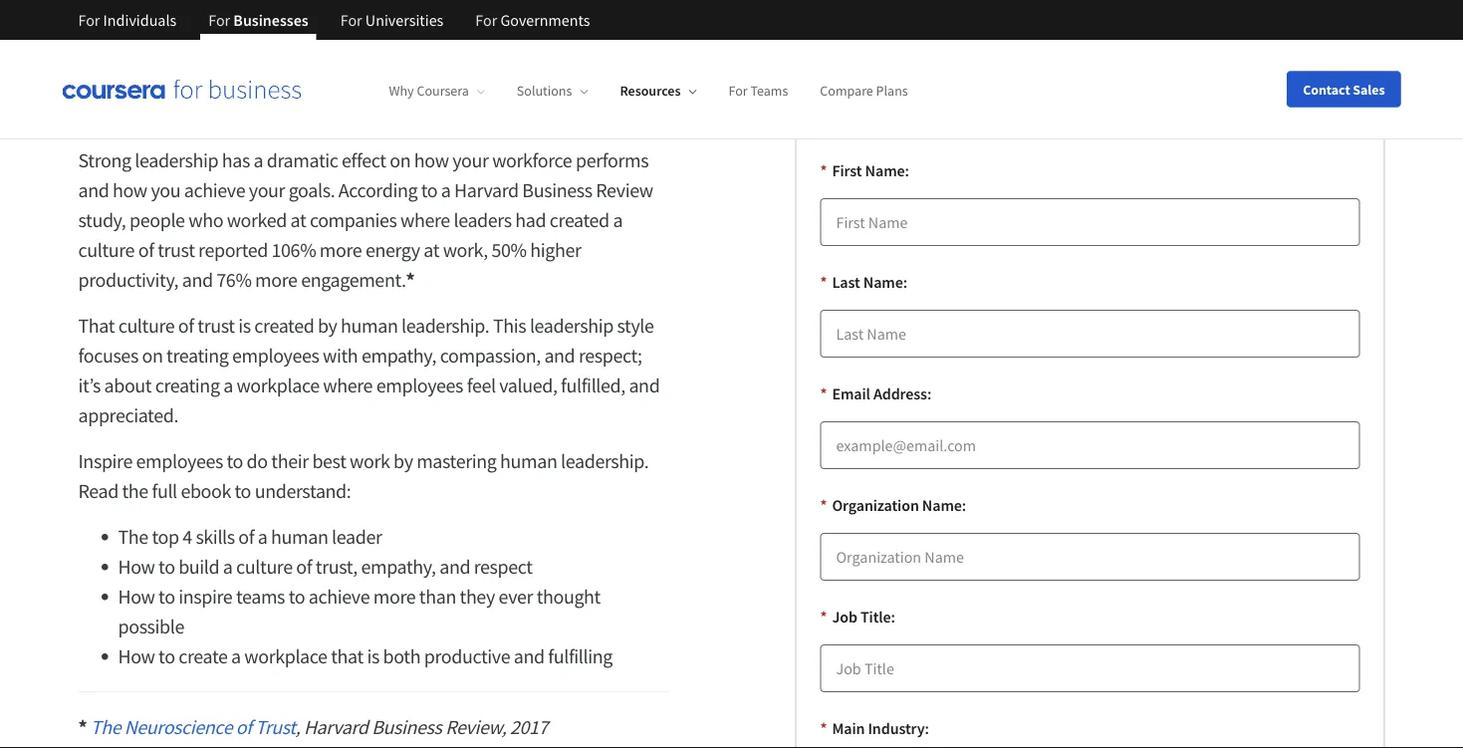 Task type: describe. For each thing, give the bounding box(es) containing it.
review,
[[446, 715, 507, 740]]

teams
[[236, 584, 285, 609]]

by inside inspire employees to do their best work by mastering human leadership. read the full ebook to understand:
[[394, 449, 413, 474]]

and left 'fulfilling'
[[514, 644, 545, 669]]

Job Title text field
[[821, 645, 1361, 693]]

the
[[122, 479, 148, 504]]

4
[[183, 525, 192, 550]]

why coursera link
[[389, 82, 485, 100]]

workplace inside that culture of trust is created by human leadership. this leadership style focuses on treating employees with empathy, compassion, and respect; it's about creating a workplace where employees feel valued, fulfilled, and appreciated.
[[237, 373, 320, 398]]

leader
[[332, 525, 382, 550]]

50%
[[492, 238, 527, 263]]

effect
[[342, 148, 386, 173]]

thought
[[537, 584, 601, 609]]

governments
[[501, 10, 590, 30]]

with
[[323, 343, 358, 368]]

work
[[350, 449, 390, 474]]

universities
[[366, 10, 444, 30]]

1 vertical spatial how
[[113, 178, 147, 203]]

* for * the neuroscience of trust , harvard business review, 2017
[[78, 715, 87, 740]]

* first name:
[[821, 160, 910, 180]]

culture inside that culture of trust is created by human leadership. this leadership style focuses on treating employees with empathy, compassion, and respect; it's about creating a workplace where employees feel valued, fulfilled, and appreciated.
[[118, 313, 175, 338]]

coursera for business image
[[62, 79, 301, 99]]

to inside strong leadership has a dramatic effect on how your workforce performs and how you achieve your goals. according to a harvard business review study, people who worked at companies where leaders had created a culture of trust reported 106% more energy at work, 50% higher productivity, and 76% more engagement.
[[421, 178, 438, 203]]

harvard inside strong leadership has a dramatic effect on how your workforce performs and how you achieve your goals. according to a harvard business review study, people who worked at companies where leaders had created a culture of trust reported 106% more energy at work, 50% higher productivity, and 76% more engagement.
[[455, 178, 519, 203]]

productivity,
[[78, 268, 179, 292]]

best
[[312, 449, 346, 474]]

more inside the top 4 skills of a human leader how to build a culture of trust, empathy, and respect how to inspire teams to achieve more than they ever thought possible how to create a workplace that is both productive and fulfilling
[[373, 584, 416, 609]]

focuses
[[78, 343, 138, 368]]

achieve inside strong leadership has a dramatic effect on how your workforce performs and how you achieve your goals. according to a harvard business review study, people who worked at companies where leaders had created a culture of trust reported 106% more energy at work, 50% higher productivity, and 76% more engagement.
[[184, 178, 245, 203]]

strong leadership has a dramatic effect on how your workforce performs and how you achieve your goals. according to a harvard business review study, people who worked at companies where leaders had created a culture of trust reported 106% more energy at work, 50% higher productivity, and 76% more engagement.
[[78, 148, 653, 292]]

reported
[[198, 238, 268, 263]]

teams
[[751, 82, 789, 100]]

do
[[247, 449, 268, 474]]

for individuals
[[78, 10, 177, 30]]

for for individuals
[[78, 10, 100, 30]]

* main industry:
[[821, 719, 930, 738]]

their
[[271, 449, 309, 474]]

for for businesses
[[209, 10, 230, 30]]

trust,
[[316, 555, 358, 580]]

for left teams
[[729, 82, 748, 100]]

leadership inside that culture of trust is created by human leadership. this leadership style focuses on treating employees with empathy, compassion, and respect; it's about creating a workplace where employees feel valued, fulfilled, and appreciated.
[[530, 313, 614, 338]]

human inside the top 4 skills of a human leader how to build a culture of trust, empathy, and respect how to inspire teams to achieve more than they ever thought possible how to create a workplace that is both productive and fulfilling
[[271, 525, 328, 550]]

to down possible
[[159, 644, 175, 669]]

solutions
[[517, 82, 572, 100]]

build
[[179, 555, 219, 580]]

* for * job title:
[[821, 607, 828, 627]]

where inside that culture of trust is created by human leadership. this leadership style focuses on treating employees with empathy, compassion, and respect; it's about creating a workplace where employees feel valued, fulfilled, and appreciated.
[[323, 373, 373, 398]]

on inside that culture of trust is created by human leadership. this leadership style focuses on treating employees with empathy, compassion, and respect; it's about creating a workplace where employees feel valued, fulfilled, and appreciated.
[[142, 343, 163, 368]]

compare plans
[[821, 82, 909, 100]]

people
[[130, 208, 185, 233]]

leadership. inside that culture of trust is created by human leadership. this leadership style focuses on treating employees with empathy, compassion, and respect; it's about creating a workplace where employees feel valued, fulfilled, and appreciated.
[[402, 313, 490, 338]]

engagement.
[[301, 268, 406, 292]]

and up 'than'
[[440, 555, 471, 580]]

where inside strong leadership has a dramatic effect on how your workforce performs and how you achieve your goals. according to a harvard business review study, people who worked at companies where leaders had created a culture of trust reported 106% more energy at work, 50% higher productivity, and 76% more engagement.
[[401, 208, 450, 233]]

a right has
[[254, 148, 263, 173]]

3 how from the top
[[118, 644, 155, 669]]

individuals
[[103, 10, 177, 30]]

than
[[419, 584, 456, 609]]

leadership. inside inspire employees to do their best work by mastering human leadership. read the full ebook to understand:
[[561, 449, 649, 474]]

of inside strong leadership has a dramatic effect on how your workforce performs and how you achieve your goals. according to a harvard business review study, people who worked at companies where leaders had created a culture of trust reported 106% more energy at work, 50% higher productivity, and 76% more engagement.
[[138, 238, 154, 263]]

* for * organization name:
[[821, 495, 828, 515]]

business inside strong leadership has a dramatic effect on how your workforce performs and how you achieve your goals. according to a harvard business review study, people who worked at companies where leaders had created a culture of trust reported 106% more energy at work, 50% higher productivity, and 76% more engagement.
[[523, 178, 593, 203]]

Organization Name text field
[[821, 533, 1361, 581]]

leaders
[[454, 208, 512, 233]]

treating
[[166, 343, 229, 368]]

empathy, inside that culture of trust is created by human leadership. this leadership style focuses on treating employees with empathy, compassion, and respect; it's about creating a workplace where employees feel valued, fulfilled, and appreciated.
[[362, 343, 437, 368]]

plans
[[877, 82, 909, 100]]

had
[[516, 208, 546, 233]]

106%
[[272, 238, 316, 263]]

for businesses
[[209, 10, 309, 30]]

neuroscience
[[124, 715, 232, 740]]

0 horizontal spatial more
[[255, 268, 298, 292]]

inspire
[[78, 449, 133, 474]]

example@email.com email field
[[821, 422, 1361, 469]]

workforce
[[492, 148, 572, 173]]

strong
[[78, 148, 131, 173]]

about
[[104, 373, 152, 398]]

who
[[189, 208, 223, 233]]

to down the top
[[159, 555, 175, 580]]

1 horizontal spatial more
[[320, 238, 362, 263]]

* job title:
[[821, 607, 896, 627]]

contact sales button
[[1288, 71, 1402, 107]]

to up possible
[[159, 584, 175, 609]]

achieve inside the top 4 skills of a human leader how to build a culture of trust, empathy, and respect how to inspire teams to achieve more than they ever thought possible how to create a workplace that is both productive and fulfilling
[[309, 584, 370, 609]]

on inside strong leadership has a dramatic effect on how your workforce performs and how you achieve your goals. according to a harvard business review study, people who worked at companies where leaders had created a culture of trust reported 106% more energy at work, 50% higher productivity, and 76% more engagement.
[[390, 148, 411, 173]]

compassion,
[[440, 343, 541, 368]]

1 vertical spatial harvard
[[304, 715, 368, 740]]

job
[[833, 607, 858, 627]]

organization
[[833, 495, 920, 515]]

for universities
[[341, 10, 444, 30]]

2017
[[510, 715, 548, 740]]

is inside that culture of trust is created by human leadership. this leadership style focuses on treating employees with empathy, compassion, and respect; it's about creating a workplace where employees feel valued, fulfilled, and appreciated.
[[238, 313, 251, 338]]

both
[[383, 644, 421, 669]]

employees inside inspire employees to do their best work by mastering human leadership. read the full ebook to understand:
[[136, 449, 223, 474]]

compare
[[821, 82, 874, 100]]

* last name:
[[821, 272, 908, 292]]

the inside the top 4 skills of a human leader how to build a culture of trust, empathy, and respect how to inspire teams to achieve more than they ever thought possible how to create a workplace that is both productive and fulfilling
[[118, 525, 148, 550]]

you
[[151, 178, 181, 203]]

style
[[617, 313, 654, 338]]

of right the skills
[[239, 525, 254, 550]]

created inside that culture of trust is created by human leadership. this leadership style focuses on treating employees with empathy, compassion, and respect; it's about creating a workplace where employees feel valued, fulfilled, and appreciated.
[[254, 313, 314, 338]]

main
[[833, 719, 865, 738]]

creating
[[155, 373, 220, 398]]

* for * main industry:
[[821, 719, 828, 738]]

banner navigation
[[62, 0, 606, 40]]

a right the skills
[[258, 525, 268, 550]]

possible
[[118, 614, 184, 639]]

title:
[[861, 607, 896, 627]]

skills
[[196, 525, 235, 550]]



Task type: locate. For each thing, give the bounding box(es) containing it.
energy
[[366, 238, 420, 263]]

understand:
[[255, 479, 351, 504]]

1 vertical spatial leadership.
[[561, 449, 649, 474]]

1 horizontal spatial at
[[424, 238, 440, 263]]

study,
[[78, 208, 126, 233]]

0 horizontal spatial leadership
[[135, 148, 218, 173]]

1 vertical spatial your
[[249, 178, 285, 203]]

1 vertical spatial name:
[[864, 272, 908, 292]]

to
[[421, 178, 438, 203], [227, 449, 243, 474], [235, 479, 251, 504], [159, 555, 175, 580], [159, 584, 175, 609], [289, 584, 305, 609], [159, 644, 175, 669]]

1 vertical spatial workplace
[[245, 644, 328, 669]]

1 how from the top
[[118, 555, 155, 580]]

created inside strong leadership has a dramatic effect on how your workforce performs and how you achieve your goals. according to a harvard business review study, people who worked at companies where leaders had created a culture of trust reported 106% more energy at work, 50% higher productivity, and 76% more engagement.
[[550, 208, 610, 233]]

0 horizontal spatial on
[[142, 343, 163, 368]]

at left the work,
[[424, 238, 440, 263]]

address:
[[874, 384, 932, 404]]

leadership inside strong leadership has a dramatic effect on how your workforce performs and how you achieve your goals. according to a harvard business review study, people who worked at companies where leaders had created a culture of trust reported 106% more energy at work, 50% higher productivity, and 76% more engagement.
[[135, 148, 218, 173]]

leadership. down fulfilled,
[[561, 449, 649, 474]]

0 horizontal spatial leadership.
[[402, 313, 490, 338]]

human up "with"
[[341, 313, 398, 338]]

Last Name text field
[[821, 310, 1361, 358]]

1 horizontal spatial employees
[[232, 343, 319, 368]]

2 vertical spatial human
[[271, 525, 328, 550]]

1 horizontal spatial is
[[367, 644, 380, 669]]

companies
[[310, 208, 397, 233]]

1 horizontal spatial trust
[[198, 313, 235, 338]]

* for * last name:
[[821, 272, 828, 292]]

harvard
[[455, 178, 519, 203], [304, 715, 368, 740]]

of
[[138, 238, 154, 263], [178, 313, 194, 338], [239, 525, 254, 550], [296, 555, 312, 580], [236, 715, 252, 740]]

how left you
[[113, 178, 147, 203]]

coursera
[[417, 82, 469, 100]]

higher
[[530, 238, 582, 263]]

* for *
[[406, 268, 415, 292]]

0 horizontal spatial achieve
[[184, 178, 245, 203]]

for left governments
[[476, 10, 498, 30]]

0 vertical spatial empathy,
[[362, 343, 437, 368]]

employees left feel
[[376, 373, 463, 398]]

your up leaders
[[453, 148, 489, 173]]

achieve down trust,
[[309, 584, 370, 609]]

1 vertical spatial leadership
[[530, 313, 614, 338]]

0 vertical spatial at
[[291, 208, 306, 233]]

name: for * last name:
[[864, 272, 908, 292]]

for for governments
[[476, 10, 498, 30]]

a right the build
[[223, 555, 233, 580]]

fulfilling
[[548, 644, 613, 669]]

valued,
[[500, 373, 558, 398]]

1 vertical spatial culture
[[118, 313, 175, 338]]

a inside that culture of trust is created by human leadership. this leadership style focuses on treating employees with empathy, compassion, and respect; it's about creating a workplace where employees feel valued, fulfilled, and appreciated.
[[223, 373, 233, 398]]

harvard right ','
[[304, 715, 368, 740]]

* left last
[[821, 272, 828, 292]]

appreciated.
[[78, 403, 178, 428]]

1 vertical spatial on
[[142, 343, 163, 368]]

1 horizontal spatial leadership
[[530, 313, 614, 338]]

76%
[[217, 268, 252, 292]]

on right effect
[[390, 148, 411, 173]]

that culture of trust is created by human leadership. this leadership style focuses on treating employees with empathy, compassion, and respect; it's about creating a workplace where employees feel valued, fulfilled, and appreciated.
[[78, 313, 660, 428]]

name: right first
[[866, 160, 910, 180]]

employees left "with"
[[232, 343, 319, 368]]

it's
[[78, 373, 101, 398]]

more down "106%"
[[255, 268, 298, 292]]

1 vertical spatial trust
[[198, 313, 235, 338]]

is inside the top 4 skills of a human leader how to build a culture of trust, empathy, and respect how to inspire teams to achieve more than they ever thought possible how to create a workplace that is both productive and fulfilling
[[367, 644, 380, 669]]

a up the work,
[[441, 178, 451, 203]]

how up possible
[[118, 584, 155, 609]]

0 vertical spatial on
[[390, 148, 411, 173]]

industry:
[[868, 719, 930, 738]]

0 vertical spatial human
[[341, 313, 398, 338]]

0 vertical spatial trust
[[158, 238, 195, 263]]

1 vertical spatial how
[[118, 584, 155, 609]]

0 vertical spatial employees
[[232, 343, 319, 368]]

to right the teams
[[289, 584, 305, 609]]

resources link
[[620, 82, 697, 100]]

on up about
[[142, 343, 163, 368]]

2 vertical spatial name:
[[923, 495, 967, 515]]

2 vertical spatial how
[[118, 644, 155, 669]]

culture down study,
[[78, 238, 135, 263]]

created
[[550, 208, 610, 233], [254, 313, 314, 338]]

empathy, inside the top 4 skills of a human leader how to build a culture of trust, empathy, and respect how to inspire teams to achieve more than they ever thought possible how to create a workplace that is both productive and fulfilling
[[361, 555, 436, 580]]

a right create
[[231, 644, 241, 669]]

culture up the teams
[[236, 555, 293, 580]]

1 horizontal spatial how
[[414, 148, 449, 173]]

2 horizontal spatial employees
[[376, 373, 463, 398]]

1 vertical spatial business
[[372, 715, 442, 740]]

that
[[331, 644, 364, 669]]

0 vertical spatial workplace
[[237, 373, 320, 398]]

* for * email address:
[[821, 384, 828, 404]]

1 empathy, from the top
[[362, 343, 437, 368]]

* left main
[[821, 719, 828, 738]]

empathy,
[[362, 343, 437, 368], [361, 555, 436, 580]]

0 vertical spatial by
[[318, 313, 337, 338]]

employees up "full"
[[136, 449, 223, 474]]

ever
[[499, 584, 533, 609]]

they
[[460, 584, 495, 609]]

* left email
[[821, 384, 828, 404]]

0 vertical spatial culture
[[78, 238, 135, 263]]

how
[[414, 148, 449, 173], [113, 178, 147, 203]]

leadership up 'respect;'
[[530, 313, 614, 338]]

1 vertical spatial is
[[367, 644, 380, 669]]

1 vertical spatial where
[[323, 373, 373, 398]]

for teams link
[[729, 82, 789, 100]]

0 horizontal spatial your
[[249, 178, 285, 203]]

according
[[339, 178, 418, 203]]

worked
[[227, 208, 287, 233]]

where
[[401, 208, 450, 233], [323, 373, 373, 398]]

First Name text field
[[821, 198, 1361, 246]]

resources
[[620, 82, 681, 100]]

0 horizontal spatial how
[[113, 178, 147, 203]]

performs
[[576, 148, 649, 173]]

workplace inside the top 4 skills of a human leader how to build a culture of trust, empathy, and respect how to inspire teams to achieve more than they ever thought possible how to create a workplace that is both productive and fulfilling
[[245, 644, 328, 669]]

0 vertical spatial your
[[453, 148, 489, 173]]

your up worked at left top
[[249, 178, 285, 203]]

full
[[152, 479, 177, 504]]

name: for * organization name:
[[923, 495, 967, 515]]

leadership
[[135, 148, 218, 173], [530, 313, 614, 338]]

0 vertical spatial more
[[320, 238, 362, 263]]

how
[[118, 555, 155, 580], [118, 584, 155, 609], [118, 644, 155, 669]]

the neuroscience of trust link
[[91, 715, 296, 740]]

is right the that
[[367, 644, 380, 669]]

human down understand:
[[271, 525, 328, 550]]

0 vertical spatial harvard
[[455, 178, 519, 203]]

1 horizontal spatial harvard
[[455, 178, 519, 203]]

for governments
[[476, 10, 590, 30]]

respect;
[[579, 343, 642, 368]]

by up "with"
[[318, 313, 337, 338]]

culture inside strong leadership has a dramatic effect on how your workforce performs and how you achieve your goals. according to a harvard business review study, people who worked at companies where leaders had created a culture of trust reported 106% more energy at work, 50% higher productivity, and 76% more engagement.
[[78, 238, 135, 263]]

1 horizontal spatial business
[[523, 178, 593, 203]]

1 horizontal spatial leadership.
[[561, 449, 649, 474]]

2 vertical spatial employees
[[136, 449, 223, 474]]

1 vertical spatial more
[[255, 268, 298, 292]]

trust inside that culture of trust is created by human leadership. this leadership style focuses on treating employees with empathy, compassion, and respect; it's about creating a workplace where employees feel valued, fulfilled, and appreciated.
[[198, 313, 235, 338]]

1 horizontal spatial created
[[550, 208, 610, 233]]

human inside that culture of trust is created by human leadership. this leadership style focuses on treating employees with empathy, compassion, and respect; it's about creating a workplace where employees feel valued, fulfilled, and appreciated.
[[341, 313, 398, 338]]

of up treating
[[178, 313, 194, 338]]

0 horizontal spatial is
[[238, 313, 251, 338]]

* left first
[[821, 160, 828, 180]]

0 vertical spatial leadership.
[[402, 313, 490, 338]]

name: right organization
[[923, 495, 967, 515]]

0 vertical spatial where
[[401, 208, 450, 233]]

2 empathy, from the top
[[361, 555, 436, 580]]

more down companies
[[320, 238, 362, 263]]

0 vertical spatial leadership
[[135, 148, 218, 173]]

and up study,
[[78, 178, 109, 203]]

leadership up you
[[135, 148, 218, 173]]

achieve
[[184, 178, 245, 203], [309, 584, 370, 609]]

1 horizontal spatial achieve
[[309, 584, 370, 609]]

trust down people
[[158, 238, 195, 263]]

first
[[833, 160, 863, 180]]

1 vertical spatial employees
[[376, 373, 463, 398]]

for left individuals
[[78, 10, 100, 30]]

0 horizontal spatial harvard
[[304, 715, 368, 740]]

has
[[222, 148, 250, 173]]

productive
[[424, 644, 510, 669]]

trust inside strong leadership has a dramatic effect on how your workforce performs and how you achieve your goals. according to a harvard business review study, people who worked at companies where leaders had created a culture of trust reported 106% more energy at work, 50% higher productivity, and 76% more engagement.
[[158, 238, 195, 263]]

* left organization
[[821, 495, 828, 515]]

2 how from the top
[[118, 584, 155, 609]]

how down possible
[[118, 644, 155, 669]]

1 horizontal spatial your
[[453, 148, 489, 173]]

inspire
[[179, 584, 233, 609]]

created up higher
[[550, 208, 610, 233]]

business left the review,
[[372, 715, 442, 740]]

how up "according"
[[414, 148, 449, 173]]

workplace left the that
[[245, 644, 328, 669]]

1 horizontal spatial human
[[341, 313, 398, 338]]

why
[[389, 82, 414, 100]]

0 vertical spatial is
[[238, 313, 251, 338]]

and down 'respect;'
[[629, 373, 660, 398]]

0 horizontal spatial created
[[254, 313, 314, 338]]

1 vertical spatial the
[[91, 715, 121, 740]]

1 vertical spatial at
[[424, 238, 440, 263]]

by inside that culture of trust is created by human leadership. this leadership style focuses on treating employees with empathy, compassion, and respect; it's about creating a workplace where employees feel valued, fulfilled, and appreciated.
[[318, 313, 337, 338]]

by
[[318, 313, 337, 338], [394, 449, 413, 474]]

name: for * first name:
[[866, 160, 910, 180]]

the top 4 skills of a human leader how to build a culture of trust, empathy, and respect how to inspire teams to achieve more than they ever thought possible how to create a workplace that is both productive and fulfilling
[[118, 525, 613, 669]]

where down "with"
[[323, 373, 373, 398]]

1 vertical spatial empathy,
[[361, 555, 436, 580]]

2 horizontal spatial more
[[373, 584, 416, 609]]

solutions link
[[517, 82, 588, 100]]

trust up treating
[[198, 313, 235, 338]]

1 vertical spatial by
[[394, 449, 413, 474]]

created down "106%"
[[254, 313, 314, 338]]

and left '76%'
[[182, 268, 213, 292]]

0 horizontal spatial human
[[271, 525, 328, 550]]

1 vertical spatial achieve
[[309, 584, 370, 609]]

respect
[[474, 555, 533, 580]]

more left 'than'
[[373, 584, 416, 609]]

and up the valued,
[[545, 343, 575, 368]]

businesses
[[234, 10, 309, 30]]

0 horizontal spatial business
[[372, 715, 442, 740]]

culture up focuses at the left
[[118, 313, 175, 338]]

1 horizontal spatial by
[[394, 449, 413, 474]]

* email address:
[[821, 384, 932, 404]]

by right work
[[394, 449, 413, 474]]

0 vertical spatial created
[[550, 208, 610, 233]]

0 horizontal spatial at
[[291, 208, 306, 233]]

0 vertical spatial the
[[118, 525, 148, 550]]

1 vertical spatial human
[[500, 449, 558, 474]]

trust
[[158, 238, 195, 263], [198, 313, 235, 338]]

sales
[[1354, 80, 1386, 98]]

culture
[[78, 238, 135, 263], [118, 313, 175, 338], [236, 555, 293, 580]]

2 vertical spatial culture
[[236, 555, 293, 580]]

human
[[341, 313, 398, 338], [500, 449, 558, 474], [271, 525, 328, 550]]

of inside that culture of trust is created by human leadership. this leadership style focuses on treating employees with empathy, compassion, and respect; it's about creating a workplace where employees feel valued, fulfilled, and appreciated.
[[178, 313, 194, 338]]

*
[[821, 160, 828, 180], [406, 268, 415, 292], [821, 272, 828, 292], [821, 384, 828, 404], [821, 495, 828, 515], [821, 607, 828, 627], [78, 715, 87, 740], [821, 719, 828, 738]]

0 vertical spatial name:
[[866, 160, 910, 180]]

2 vertical spatial more
[[373, 584, 416, 609]]

business down workforce
[[523, 178, 593, 203]]

contact sales
[[1304, 80, 1386, 98]]

0 vertical spatial achieve
[[184, 178, 245, 203]]

achieve up who
[[184, 178, 245, 203]]

review
[[596, 178, 653, 203]]

harvard up leaders
[[455, 178, 519, 203]]

,
[[296, 715, 300, 740]]

2 horizontal spatial human
[[500, 449, 558, 474]]

human inside inspire employees to do their best work by mastering human leadership. read the full ebook to understand:
[[500, 449, 558, 474]]

* left job on the bottom
[[821, 607, 828, 627]]

to right "according"
[[421, 178, 438, 203]]

1 vertical spatial created
[[254, 313, 314, 338]]

0 horizontal spatial trust
[[158, 238, 195, 263]]

how down the top
[[118, 555, 155, 580]]

0 horizontal spatial by
[[318, 313, 337, 338]]

0 horizontal spatial employees
[[136, 449, 223, 474]]

email
[[833, 384, 871, 404]]

to left do
[[227, 449, 243, 474]]

and
[[78, 178, 109, 203], [182, 268, 213, 292], [545, 343, 575, 368], [629, 373, 660, 398], [440, 555, 471, 580], [514, 644, 545, 669]]

a right creating
[[223, 373, 233, 398]]

empathy, up 'than'
[[361, 555, 436, 580]]

last
[[833, 272, 861, 292]]

empathy, right "with"
[[362, 343, 437, 368]]

a down review
[[613, 208, 623, 233]]

leadership. up compassion,
[[402, 313, 490, 338]]

for left 'universities'
[[341, 10, 362, 30]]

at up "106%"
[[291, 208, 306, 233]]

of left trust,
[[296, 555, 312, 580]]

why coursera
[[389, 82, 469, 100]]

work,
[[443, 238, 488, 263]]

for left businesses
[[209, 10, 230, 30]]

0 vertical spatial how
[[118, 555, 155, 580]]

0 vertical spatial how
[[414, 148, 449, 173]]

of down people
[[138, 238, 154, 263]]

read
[[78, 479, 118, 504]]

name: right last
[[864, 272, 908, 292]]

to down do
[[235, 479, 251, 504]]

is down '76%'
[[238, 313, 251, 338]]

on
[[390, 148, 411, 173], [142, 343, 163, 368]]

* down energy
[[406, 268, 415, 292]]

dramatic
[[267, 148, 338, 173]]

inspire employees to do their best work by mastering human leadership. read the full ebook to understand:
[[78, 449, 649, 504]]

of left trust
[[236, 715, 252, 740]]

1 horizontal spatial on
[[390, 148, 411, 173]]

business
[[523, 178, 593, 203], [372, 715, 442, 740]]

for teams
[[729, 82, 789, 100]]

0 horizontal spatial where
[[323, 373, 373, 398]]

fulfilled,
[[561, 373, 626, 398]]

mastering
[[417, 449, 497, 474]]

* for * first name:
[[821, 160, 828, 180]]

culture inside the top 4 skills of a human leader how to build a culture of trust, empathy, and respect how to inspire teams to achieve more than they ever thought possible how to create a workplace that is both productive and fulfilling
[[236, 555, 293, 580]]

this
[[493, 313, 526, 338]]

the left the top
[[118, 525, 148, 550]]

workplace up their
[[237, 373, 320, 398]]

contact
[[1304, 80, 1351, 98]]

for for universities
[[341, 10, 362, 30]]

where up energy
[[401, 208, 450, 233]]

human right mastering
[[500, 449, 558, 474]]

ebook
[[181, 479, 231, 504]]

create
[[179, 644, 228, 669]]

1 horizontal spatial where
[[401, 208, 450, 233]]

the left "neuroscience" at left bottom
[[91, 715, 121, 740]]

0 vertical spatial business
[[523, 178, 593, 203]]

* organization name:
[[821, 495, 967, 515]]

* left "neuroscience" at left bottom
[[78, 715, 87, 740]]

compare plans link
[[821, 82, 909, 100]]

* the neuroscience of trust , harvard business review, 2017
[[78, 715, 548, 740]]



Task type: vqa. For each thing, say whether or not it's contained in the screenshot.
Coursera image
no



